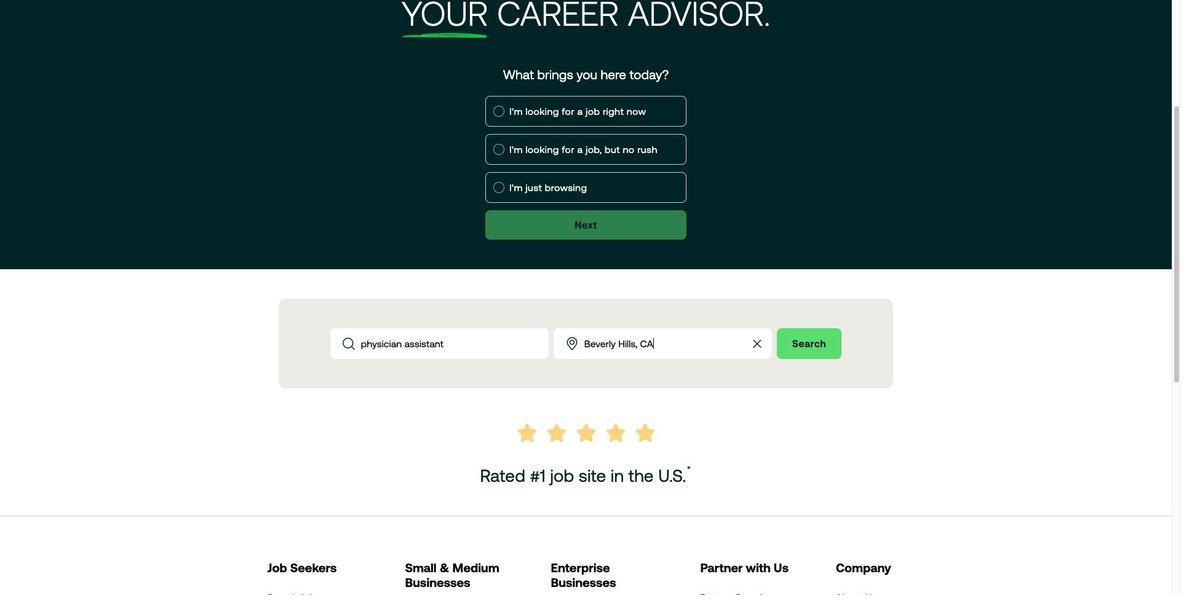 Task type: vqa. For each thing, say whether or not it's contained in the screenshot.
Search job title or keyword TEXT BOX
yes



Task type: describe. For each thing, give the bounding box(es) containing it.
Search job title or keyword text field
[[361, 329, 549, 359]]

Search location or remote text field
[[585, 329, 738, 359]]

none field the search job title or keyword
[[330, 329, 549, 360]]



Task type: locate. For each thing, give the bounding box(es) containing it.
None radio
[[494, 106, 505, 117]]

None radio
[[494, 144, 505, 155], [494, 182, 505, 193], [494, 144, 505, 155], [494, 182, 505, 193]]

None field
[[330, 329, 549, 360], [554, 329, 772, 360], [554, 329, 772, 360]]

clear image
[[750, 337, 765, 352]]



